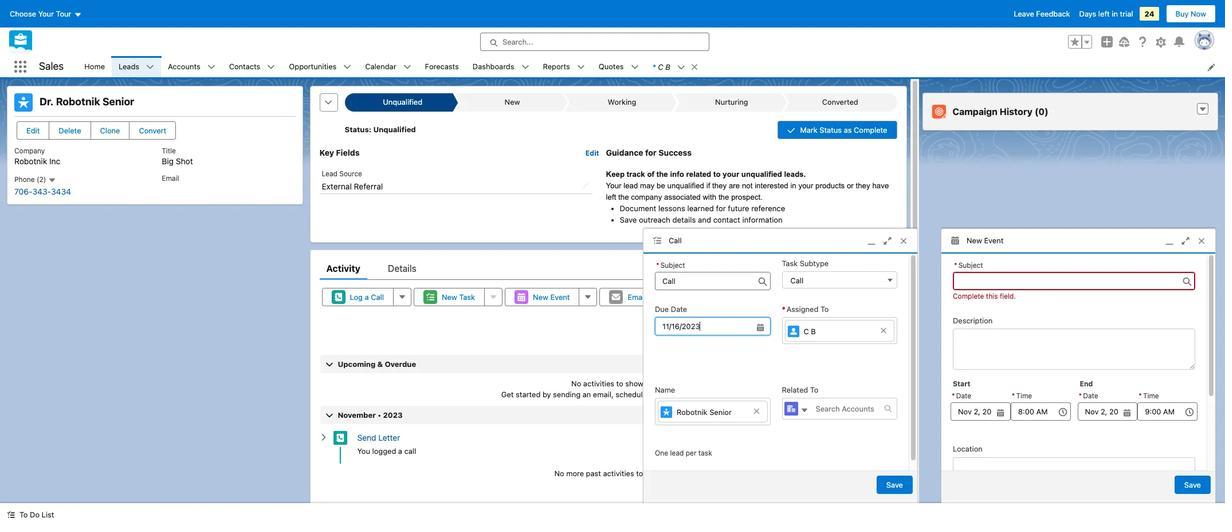 Task type: locate. For each thing, give the bounding box(es) containing it.
0 horizontal spatial your
[[723, 170, 740, 179]]

complete inside mark status as complete button
[[854, 126, 888, 135]]

to do list
[[19, 511, 54, 520]]

more.
[[696, 391, 716, 400]]

left right days
[[1099, 9, 1110, 18]]

subtype
[[800, 259, 829, 268]]

details
[[388, 264, 417, 274]]

1 save button from the left
[[877, 476, 913, 495]]

robotnik inside call dialog
[[677, 408, 708, 417]]

path options list box
[[345, 93, 898, 112]]

get
[[502, 391, 514, 400]]

activities up "c b"
[[804, 317, 835, 327]]

status left as
[[820, 126, 842, 135]]

edit inside edit button
[[26, 126, 40, 135]]

in down leads.
[[791, 182, 797, 190]]

event inside new event dialog
[[985, 236, 1004, 245]]

1 horizontal spatial senior
[[710, 408, 732, 417]]

unqualified right :
[[373, 125, 416, 134]]

new event inside button
[[533, 293, 570, 302]]

letter
[[379, 433, 400, 443]]

2 horizontal spatial call
[[791, 276, 804, 286]]

call inside 'button'
[[371, 293, 384, 302]]

related to
[[782, 386, 819, 395]]

left
[[1099, 9, 1110, 18], [606, 193, 617, 202]]

inc
[[49, 157, 60, 166]]

filters:
[[734, 317, 758, 327]]

external
[[322, 182, 352, 192]]

november
[[338, 411, 376, 420]]

contact
[[714, 215, 741, 225]]

0 horizontal spatial status
[[345, 125, 369, 134]]

0 horizontal spatial b
[[666, 62, 671, 71]]

1 horizontal spatial complete
[[953, 292, 985, 301]]

0 vertical spatial your
[[723, 170, 740, 179]]

1 horizontal spatial * subject
[[955, 261, 984, 270]]

0 vertical spatial no
[[572, 379, 582, 389]]

save inside new event dialog
[[1185, 481, 1202, 490]]

1 horizontal spatial * time
[[1139, 392, 1160, 401]]

now
[[1191, 9, 1207, 18]]

2 horizontal spatial to
[[714, 170, 721, 179]]

text default image right accounts
[[207, 63, 215, 71]]

tab list
[[320, 257, 898, 280]]

a left the call
[[398, 447, 402, 456]]

text default image left logged call image
[[320, 434, 328, 442]]

robotnik senior link
[[658, 401, 768, 423]]

1 vertical spatial call
[[791, 276, 804, 286]]

expand all button
[[824, 332, 861, 350]]

to inside 'no activities to show. get started by sending an email, scheduling a task, and more.'
[[617, 379, 624, 389]]

activities right past
[[603, 470, 634, 479]]

campaign
[[953, 107, 998, 117]]

status up "fields"
[[345, 125, 369, 134]]

choose
[[10, 9, 36, 18]]

one
[[655, 449, 669, 458]]

subject up due date
[[661, 261, 686, 270]]

and right task,
[[681, 391, 694, 400]]

3434
[[51, 187, 71, 196]]

to right assigned
[[821, 305, 829, 314]]

1 * date from the left
[[952, 392, 972, 401]]

lead left per
[[670, 449, 684, 458]]

call down details on the top of the page
[[669, 236, 682, 245]]

for up of
[[646, 148, 657, 158]]

company
[[14, 147, 45, 155]]

subject inside new event dialog
[[959, 261, 984, 270]]

2 horizontal spatial the
[[719, 193, 730, 202]]

left down keep
[[606, 193, 617, 202]]

task,
[[662, 391, 679, 400]]

2 horizontal spatial save
[[1185, 481, 1202, 490]]

event inside "new event" button
[[551, 293, 570, 302]]

all left time
[[760, 317, 768, 327]]

converted
[[823, 98, 859, 107]]

1 vertical spatial email
[[628, 293, 647, 302]]

lead down track
[[624, 182, 638, 190]]

time for start
[[1017, 392, 1033, 401]]

0 horizontal spatial save
[[620, 215, 637, 225]]

activities up 'email,'
[[584, 379, 615, 389]]

None text field
[[655, 318, 771, 336], [1078, 403, 1138, 421], [1138, 403, 1198, 421], [655, 318, 771, 336], [1078, 403, 1138, 421], [1138, 403, 1198, 421]]

1 horizontal spatial unqualified
[[742, 170, 783, 179]]

for up 'contact'
[[716, 204, 726, 213]]

&
[[378, 360, 383, 369]]

history
[[1000, 107, 1033, 117]]

1 horizontal spatial new event
[[967, 236, 1004, 245]]

1 horizontal spatial for
[[716, 204, 726, 213]]

0 horizontal spatial your
[[38, 9, 54, 18]]

1 horizontal spatial your
[[799, 182, 814, 190]]

the right of
[[657, 170, 668, 179]]

1 vertical spatial activities
[[584, 379, 615, 389]]

* subject up due date
[[656, 261, 686, 270]]

the right with
[[719, 193, 730, 202]]

0 horizontal spatial edit
[[26, 126, 40, 135]]

time for end
[[1144, 392, 1160, 401]]

not
[[742, 182, 753, 190]]

group
[[1069, 35, 1093, 49], [951, 391, 1011, 421], [1078, 391, 1138, 421]]

your inside keep track of the info related to your unqualified leads. your lead may be unqualified if they are not interested in your products or they have left the company associated with the prospect. document lessons learned for future reference save outreach details and contact information
[[606, 182, 622, 190]]

senior
[[103, 96, 134, 108], [710, 408, 732, 417]]

0 vertical spatial a
[[365, 293, 369, 302]]

senior up clone
[[103, 96, 134, 108]]

2 horizontal spatial robotnik
[[677, 408, 708, 417]]

sales
[[39, 60, 64, 72]]

all down assigned
[[793, 317, 802, 327]]

* subject inside call dialog
[[656, 261, 686, 270]]

1 horizontal spatial left
[[1099, 9, 1110, 18]]

email
[[162, 174, 179, 183], [628, 293, 647, 302]]

time
[[770, 317, 785, 327]]

Location text field
[[953, 458, 1196, 478]]

of
[[648, 170, 655, 179]]

email inside button
[[628, 293, 647, 302]]

* date
[[952, 392, 972, 401], [1079, 392, 1099, 401]]

subject for task subtype
[[661, 261, 686, 270]]

date right the "due" at the bottom of the page
[[671, 305, 688, 314]]

2 save button from the left
[[1175, 476, 1211, 495]]

1 vertical spatial for
[[716, 204, 726, 213]]

2 * time from the left
[[1139, 392, 1160, 401]]

date down the start on the right of page
[[957, 392, 972, 401]]

1 vertical spatial b
[[811, 327, 816, 336]]

0 horizontal spatial event
[[551, 293, 570, 302]]

1 horizontal spatial in
[[1112, 9, 1119, 18]]

text default image inside "dashboards" list item
[[521, 63, 529, 71]]

0 vertical spatial call
[[669, 236, 682, 245]]

group down days
[[1069, 35, 1093, 49]]

new event inside new event dialog
[[967, 236, 1004, 245]]

task inside call dialog
[[782, 259, 798, 268]]

no inside 'no activities to show. get started by sending an email, scheduling a task, and more.'
[[572, 379, 582, 389]]

in inside keep track of the info related to your unqualified leads. your lead may be unqualified if they are not interested in your products or they have left the company associated with the prospect. document lessons learned for future reference save outreach details and contact information
[[791, 182, 797, 190]]

1 horizontal spatial * date
[[1079, 392, 1099, 401]]

they right if at top
[[713, 182, 727, 190]]

and inside 'no activities to show. get started by sending an email, scheduling a task, and more.'
[[681, 391, 694, 400]]

by
[[543, 391, 551, 400]]

edit link
[[586, 148, 599, 158]]

new event
[[967, 236, 1004, 245], [533, 293, 570, 302]]

text default image left do
[[7, 512, 15, 520]]

0 horizontal spatial and
[[681, 391, 694, 400]]

date for start
[[957, 392, 972, 401]]

1 horizontal spatial to
[[811, 386, 819, 395]]

senior down the 'more.'
[[710, 408, 732, 417]]

0 horizontal spatial a
[[365, 293, 369, 302]]

0 horizontal spatial new event
[[533, 293, 570, 302]]

* date down the start on the right of page
[[952, 392, 972, 401]]

1 horizontal spatial time
[[1144, 392, 1160, 401]]

all left types
[[842, 317, 851, 327]]

0 horizontal spatial no
[[555, 470, 564, 479]]

:
[[369, 125, 372, 134]]

1 * subject from the left
[[656, 261, 686, 270]]

your down keep
[[606, 182, 622, 190]]

task subtype
[[782, 259, 829, 268]]

save button inside call dialog
[[877, 476, 913, 495]]

days left in trial
[[1080, 9, 1134, 18]]

0 horizontal spatial to
[[617, 379, 624, 389]]

to left show.
[[617, 379, 624, 389]]

complete left this
[[953, 292, 985, 301]]

text default image right contacts
[[267, 63, 275, 71]]

description
[[953, 316, 993, 325]]

1 horizontal spatial status
[[820, 126, 842, 135]]

0 vertical spatial to
[[714, 170, 721, 179]]

robotnik inside company robotnik inc
[[14, 157, 47, 166]]

1 vertical spatial new event
[[533, 293, 570, 302]]

0 horizontal spatial for
[[646, 148, 657, 158]]

text default image inside quotes list item
[[631, 63, 639, 71]]

0 horizontal spatial * date
[[952, 392, 972, 401]]

1 horizontal spatial save
[[887, 481, 904, 490]]

1 vertical spatial a
[[656, 391, 660, 400]]

a right "log"
[[365, 293, 369, 302]]

save button for end
[[1175, 476, 1211, 495]]

1 vertical spatial senior
[[710, 408, 732, 417]]

accounts list item
[[161, 56, 222, 77]]

1 * time from the left
[[1012, 392, 1033, 401]]

subject inside call dialog
[[661, 261, 686, 270]]

date down 'end'
[[1084, 392, 1099, 401]]

* subject inside new event dialog
[[955, 261, 984, 270]]

subject
[[661, 261, 686, 270], [959, 261, 984, 270]]

0 horizontal spatial subject
[[661, 261, 686, 270]]

* subject for task subtype
[[656, 261, 686, 270]]

log
[[350, 293, 363, 302]]

text default image inside the reports list item
[[577, 63, 585, 71]]

0 horizontal spatial senior
[[103, 96, 134, 108]]

group for end
[[1078, 391, 1138, 421]]

0 vertical spatial robotnik
[[56, 96, 100, 108]]

to left do
[[19, 511, 28, 520]]

b down filters: all time • all activities • all types
[[811, 327, 816, 336]]

location
[[953, 445, 983, 454]]

to inside keep track of the info related to your unqualified leads. your lead may be unqualified if they are not interested in your products or they have left the company associated with the prospect. document lessons learned for future reference save outreach details and contact information
[[714, 170, 721, 179]]

in left "trial"
[[1112, 9, 1119, 18]]

date inside call dialog
[[671, 305, 688, 314]]

c up refresh on the bottom of page
[[804, 327, 809, 336]]

1 horizontal spatial subject
[[959, 261, 984, 270]]

opportunities
[[289, 62, 337, 71]]

0 horizontal spatial * subject
[[656, 261, 686, 270]]

robotnik for dr.
[[56, 96, 100, 108]]

1 time from the left
[[1017, 392, 1033, 401]]

no left more
[[555, 470, 564, 479]]

dr.
[[40, 96, 54, 108]]

0 vertical spatial lead
[[624, 182, 638, 190]]

list item
[[646, 56, 704, 77]]

2 * subject from the left
[[955, 261, 984, 270]]

text default image right '(2)' at left
[[48, 177, 56, 185]]

0 horizontal spatial to
[[19, 511, 28, 520]]

no inside no more past activities to load. status
[[555, 470, 564, 479]]

• up "expand"
[[837, 317, 840, 327]]

dashboards list item
[[466, 56, 536, 77]]

complete inside new event dialog
[[953, 292, 985, 301]]

0 vertical spatial task
[[782, 259, 798, 268]]

text default image inside contacts list item
[[267, 63, 275, 71]]

1 vertical spatial no
[[555, 470, 564, 479]]

and down 'learned'
[[698, 215, 712, 225]]

0 horizontal spatial call
[[371, 293, 384, 302]]

unqualified up status : unqualified
[[383, 98, 423, 107]]

interested
[[755, 182, 789, 190]]

1 horizontal spatial and
[[698, 215, 712, 225]]

None text field
[[655, 272, 771, 290], [953, 272, 1196, 290], [951, 403, 1011, 421], [1011, 403, 1071, 421], [655, 272, 771, 290], [953, 272, 1196, 290], [951, 403, 1011, 421], [1011, 403, 1071, 421]]

0 vertical spatial to
[[821, 305, 829, 314]]

complete right as
[[854, 126, 888, 135]]

1 horizontal spatial they
[[856, 182, 871, 190]]

lead image
[[14, 93, 33, 112]]

1 vertical spatial your
[[799, 182, 814, 190]]

call right "log"
[[371, 293, 384, 302]]

save inside call dialog
[[887, 481, 904, 490]]

filters: all time • all activities • all types
[[734, 317, 872, 327]]

0 horizontal spatial robotnik
[[14, 157, 47, 166]]

calendar link
[[359, 56, 403, 77]]

0 vertical spatial activities
[[804, 317, 835, 327]]

to right related
[[714, 170, 721, 179]]

to left load.
[[637, 470, 643, 479]]

the up document
[[619, 193, 629, 202]]

your down leads.
[[799, 182, 814, 190]]

1 horizontal spatial task
[[782, 259, 798, 268]]

all right view
[[888, 336, 897, 346]]

0 horizontal spatial in
[[791, 182, 797, 190]]

related
[[687, 170, 712, 179]]

edit
[[26, 126, 40, 135], [586, 149, 599, 158]]

1 horizontal spatial date
[[957, 392, 972, 401]]

2 * date from the left
[[1079, 392, 1099, 401]]

1 vertical spatial left
[[606, 193, 617, 202]]

leave feedback link
[[1015, 9, 1071, 18]]

text default image inside call dialog
[[801, 407, 809, 415]]

2 vertical spatial to
[[637, 470, 643, 479]]

no up sending
[[572, 379, 582, 389]]

list containing home
[[78, 56, 1226, 77]]

buy
[[1176, 9, 1189, 18]]

forecasts link
[[418, 56, 466, 77]]

and inside keep track of the info related to your unqualified leads. your lead may be unqualified if they are not interested in your products or they have left the company associated with the prospect. document lessons learned for future reference save outreach details and contact information
[[698, 215, 712, 225]]

send letter link
[[357, 433, 400, 443]]

new
[[505, 98, 520, 107], [967, 236, 983, 245], [442, 293, 457, 302], [533, 293, 549, 302]]

save inside keep track of the info related to your unqualified leads. your lead may be unqualified if they are not interested in your products or they have left the company associated with the prospect. document lessons learned for future reference save outreach details and contact information
[[620, 215, 637, 225]]

1 vertical spatial your
[[606, 182, 622, 190]]

1 they from the left
[[713, 182, 727, 190]]

1 vertical spatial to
[[811, 386, 819, 395]]

2 time from the left
[[1144, 392, 1160, 401]]

text default image
[[207, 63, 215, 71], [267, 63, 275, 71], [403, 63, 411, 71], [521, 63, 529, 71], [577, 63, 585, 71], [48, 177, 56, 185], [885, 405, 893, 413], [320, 434, 328, 442], [7, 512, 15, 520]]

1 vertical spatial unqualified
[[373, 125, 416, 134]]

1 horizontal spatial save button
[[1175, 476, 1211, 495]]

they right the or
[[856, 182, 871, 190]]

name
[[655, 386, 676, 395]]

november  •  2023
[[338, 411, 403, 420]]

*
[[653, 62, 656, 71], [656, 261, 660, 270], [955, 261, 958, 270], [782, 305, 786, 314], [952, 392, 956, 401], [1012, 392, 1016, 401], [1079, 392, 1083, 401], [1139, 392, 1143, 401]]

1 horizontal spatial the
[[657, 170, 668, 179]]

text default image right calendar
[[403, 63, 411, 71]]

calendar list item
[[359, 56, 418, 77]]

view all link
[[869, 332, 898, 350]]

0 vertical spatial complete
[[854, 126, 888, 135]]

quotes link
[[592, 56, 631, 77]]

b inside call dialog
[[811, 327, 816, 336]]

list
[[78, 56, 1226, 77]]

text default image inside leads list item
[[146, 63, 154, 71]]

task
[[782, 259, 798, 268], [459, 293, 475, 302]]

text default image right this
[[885, 405, 893, 413]]

to right related
[[811, 386, 819, 395]]

edit left guidance
[[586, 149, 599, 158]]

have
[[873, 182, 889, 190]]

1 vertical spatial c
[[804, 327, 809, 336]]

all
[[760, 317, 768, 327], [793, 317, 802, 327], [842, 317, 851, 327], [852, 336, 861, 346], [888, 336, 897, 346]]

c right quotes list item
[[658, 62, 664, 71]]

leads
[[119, 62, 139, 71]]

keep track of the info related to your unqualified leads. your lead may be unqualified if they are not interested in your products or they have left the company associated with the prospect. document lessons learned for future reference save outreach details and contact information
[[606, 170, 889, 225]]

706-343-3434 link
[[14, 187, 71, 196]]

contacts list item
[[222, 56, 282, 77]]

group down 'end'
[[1078, 391, 1138, 421]]

* subject up complete this field.
[[955, 261, 984, 270]]

no for more
[[555, 470, 564, 479]]

1 horizontal spatial b
[[811, 327, 816, 336]]

field.
[[1000, 292, 1016, 301]]

your up are
[[723, 170, 740, 179]]

1 horizontal spatial your
[[606, 182, 622, 190]]

text default image
[[691, 63, 699, 71], [146, 63, 154, 71], [344, 63, 352, 71], [631, 63, 639, 71], [677, 64, 686, 72], [1199, 105, 1207, 113], [801, 407, 809, 415]]

robotnik down company
[[14, 157, 47, 166]]

0 vertical spatial and
[[698, 215, 712, 225]]

group for start
[[951, 391, 1011, 421]]

1 horizontal spatial no
[[572, 379, 582, 389]]

contacts
[[229, 62, 260, 71]]

a left task,
[[656, 391, 660, 400]]

for inside keep track of the info related to your unqualified leads. your lead may be unqualified if they are not interested in your products or they have left the company associated with the prospect. document lessons learned for future reference save outreach details and contact information
[[716, 204, 726, 213]]

2 subject from the left
[[959, 261, 984, 270]]

info
[[670, 170, 684, 179]]

unqualified up the interested
[[742, 170, 783, 179]]

* date down 'end'
[[1079, 392, 1099, 401]]

robotnik up delete on the top left of page
[[56, 96, 100, 108]]

group down the start on the right of page
[[951, 391, 1011, 421]]

buy now
[[1176, 9, 1207, 18]]

opportunities list item
[[282, 56, 359, 77]]

2 horizontal spatial a
[[656, 391, 660, 400]]

subject up complete this field.
[[959, 261, 984, 270]]

robotnik
[[56, 96, 100, 108], [14, 157, 47, 166], [677, 408, 708, 417]]

1 vertical spatial edit
[[586, 149, 599, 158]]

(2)
[[37, 175, 46, 184]]

text default image down search...
[[521, 63, 529, 71]]

0 horizontal spatial they
[[713, 182, 727, 190]]

edit up company
[[26, 126, 40, 135]]

save for start
[[1185, 481, 1202, 490]]

may
[[640, 182, 655, 190]]

no
[[572, 379, 582, 389], [555, 470, 564, 479]]

0 horizontal spatial complete
[[854, 126, 888, 135]]

unqualified up associated
[[668, 182, 705, 190]]

0 horizontal spatial lead
[[624, 182, 638, 190]]

1 subject from the left
[[661, 261, 686, 270]]

call down "task subtype" on the right of page
[[791, 276, 804, 286]]

keep
[[606, 170, 625, 179]]

text default image inside calendar list item
[[403, 63, 411, 71]]

task inside the 'new task' button
[[459, 293, 475, 302]]

1 vertical spatial complete
[[953, 292, 985, 301]]

your left tour
[[38, 9, 54, 18]]

leave feedback
[[1015, 9, 1071, 18]]

text default image right reports
[[577, 63, 585, 71]]

save button inside new event dialog
[[1175, 476, 1211, 495]]

call button
[[782, 272, 898, 289]]

1 vertical spatial and
[[681, 391, 694, 400]]

0 horizontal spatial task
[[459, 293, 475, 302]]

* subject for description
[[955, 261, 984, 270]]

activities inside 'no activities to show. get started by sending an email, scheduling a task, and more.'
[[584, 379, 615, 389]]

0 vertical spatial event
[[985, 236, 1004, 245]]

1 vertical spatial in
[[791, 182, 797, 190]]

robotnik down the 'more.'
[[677, 408, 708, 417]]

•
[[787, 317, 791, 327], [837, 317, 840, 327], [818, 336, 822, 346], [863, 336, 867, 346], [378, 411, 381, 420]]

1 horizontal spatial c
[[804, 327, 809, 336]]

save button
[[877, 476, 913, 495], [1175, 476, 1211, 495]]

1 vertical spatial robotnik
[[14, 157, 47, 166]]

date for end
[[1084, 392, 1099, 401]]

accounts image
[[785, 403, 798, 416]]

1 horizontal spatial email
[[628, 293, 647, 302]]

b right quotes list item
[[666, 62, 671, 71]]

be
[[657, 182, 666, 190]]

0 vertical spatial for
[[646, 148, 657, 158]]



Task type: vqa. For each thing, say whether or not it's contained in the screenshot.
the transmitted
no



Task type: describe. For each thing, give the bounding box(es) containing it.
future
[[728, 204, 750, 213]]

0 vertical spatial senior
[[103, 96, 134, 108]]

new inside the path options list box
[[505, 98, 520, 107]]

track
[[627, 170, 645, 179]]

types
[[853, 317, 872, 327]]

phone (2) button
[[14, 175, 56, 185]]

text default image inside accounts list item
[[207, 63, 215, 71]]

no activities to show. get started by sending an email, scheduling a task, and more.
[[502, 379, 716, 400]]

no more past activities to load.
[[555, 470, 663, 479]]

email,
[[593, 391, 614, 400]]

* date for end
[[1079, 392, 1099, 401]]

choose your tour
[[10, 9, 71, 18]]

convert
[[139, 126, 166, 135]]

past
[[586, 470, 601, 479]]

edit button
[[17, 122, 50, 140]]

converted link
[[790, 93, 892, 112]]

home
[[84, 62, 105, 71]]

complete this field.
[[953, 292, 1016, 301]]

delete
[[59, 126, 81, 135]]

call
[[405, 447, 416, 456]]

upcoming & overdue
[[338, 360, 416, 369]]

clone button
[[90, 122, 130, 140]]

• right time
[[787, 317, 791, 327]]

assigned
[[787, 305, 819, 314]]

to inside "to do list" button
[[19, 511, 28, 520]]

reports list item
[[536, 56, 592, 77]]

more
[[567, 470, 584, 479]]

save for name
[[887, 481, 904, 490]]

quotes list item
[[592, 56, 646, 77]]

per
[[686, 449, 697, 458]]

this month
[[850, 411, 892, 420]]

task
[[699, 449, 712, 458]]

refresh
[[789, 336, 816, 346]]

days
[[1080, 9, 1097, 18]]

no more past activities to load. status
[[320, 469, 898, 480]]

send
[[357, 433, 376, 443]]

you
[[357, 447, 370, 456]]

to for assigned to
[[821, 305, 829, 314]]

document
[[620, 204, 657, 213]]

this
[[850, 411, 866, 420]]

search... button
[[480, 33, 710, 51]]

new inside dialog
[[967, 236, 983, 245]]

related
[[782, 386, 808, 395]]

tour
[[56, 9, 71, 18]]

a inside 'no activities to show. get started by sending an email, scheduling a task, and more.'
[[656, 391, 660, 400]]

trial
[[1121, 9, 1134, 18]]

to for related to
[[811, 386, 819, 395]]

• left view
[[863, 336, 867, 346]]

Related To text field
[[809, 399, 885, 420]]

company robotnik inc
[[14, 147, 60, 166]]

* date for start
[[952, 392, 972, 401]]

new link
[[460, 93, 563, 112]]

leave
[[1015, 9, 1035, 18]]

logged call image
[[333, 432, 347, 445]]

accounts link
[[161, 56, 207, 77]]

started
[[516, 391, 541, 400]]

shot
[[176, 157, 193, 166]]

this
[[987, 292, 998, 301]]

with
[[703, 193, 717, 202]]

quotes
[[599, 62, 624, 71]]

706-343-3434
[[14, 187, 71, 196]]

to inside status
[[637, 470, 643, 479]]

calendar
[[365, 62, 397, 71]]

1 horizontal spatial call
[[669, 236, 682, 245]]

no for activities
[[572, 379, 582, 389]]

text default image inside opportunities list item
[[344, 63, 352, 71]]

home link
[[78, 56, 112, 77]]

load.
[[646, 470, 663, 479]]

dashboards link
[[466, 56, 521, 77]]

0 horizontal spatial the
[[619, 193, 629, 202]]

email button
[[600, 288, 656, 307]]

nurturing
[[716, 98, 749, 107]]

leads list item
[[112, 56, 161, 77]]

lead inside call dialog
[[670, 449, 684, 458]]

refresh • expand all • view all
[[789, 336, 897, 346]]

2 they from the left
[[856, 182, 871, 190]]

status inside button
[[820, 126, 842, 135]]

c inside dialog
[[804, 327, 809, 336]]

working link
[[570, 93, 672, 112]]

overdue
[[385, 360, 416, 369]]

• left "expand"
[[818, 336, 822, 346]]

big
[[162, 157, 174, 166]]

* time for start
[[1012, 392, 1033, 401]]

Description text field
[[953, 329, 1196, 370]]

log a call button
[[322, 288, 394, 307]]

lead inside keep track of the info related to your unqualified leads. your lead may be unqualified if they are not interested in your products or they have left the company associated with the prospect. document lessons learned for future reference save outreach details and contact information
[[624, 182, 638, 190]]

title
[[162, 147, 176, 155]]

show.
[[626, 379, 645, 389]]

text default image inside phone (2) 'popup button'
[[48, 177, 56, 185]]

outreach
[[639, 215, 671, 225]]

new task button
[[414, 288, 485, 307]]

learned
[[688, 204, 714, 213]]

list item containing *
[[646, 56, 704, 77]]

0 horizontal spatial email
[[162, 174, 179, 183]]

end
[[1080, 380, 1093, 389]]

prospect.
[[732, 193, 763, 202]]

unqualified inside the path options list box
[[383, 98, 423, 107]]

senior inside call dialog
[[710, 408, 732, 417]]

0 vertical spatial b
[[666, 62, 671, 71]]

a inside log a call 'button'
[[365, 293, 369, 302]]

guidance
[[606, 148, 644, 158]]

lead
[[322, 170, 338, 178]]

activities inside status
[[603, 470, 634, 479]]

scheduling
[[616, 391, 654, 400]]

all right "expand"
[[852, 336, 861, 346]]

0 vertical spatial in
[[1112, 9, 1119, 18]]

success
[[659, 148, 692, 158]]

706-
[[14, 187, 32, 196]]

lead source
[[322, 170, 362, 178]]

* time for end
[[1139, 392, 1160, 401]]

subject for description
[[959, 261, 984, 270]]

your inside popup button
[[38, 9, 54, 18]]

new event dialog
[[941, 229, 1217, 527]]

2 vertical spatial a
[[398, 447, 402, 456]]

c b link
[[785, 321, 895, 342]]

text default image inside "to do list" button
[[7, 512, 15, 520]]

leads.
[[785, 170, 806, 179]]

call inside popup button
[[791, 276, 804, 286]]

left inside keep track of the info related to your unqualified leads. your lead may be unqualified if they are not interested in your products or they have left the company associated with the prospect. document lessons learned for future reference save outreach details and contact information
[[606, 193, 617, 202]]

associated
[[665, 193, 701, 202]]

tab list containing activity
[[320, 257, 898, 280]]

delete button
[[49, 122, 91, 140]]

details link
[[388, 257, 417, 280]]

log a call
[[350, 293, 384, 302]]

0 horizontal spatial c
[[658, 62, 664, 71]]

key
[[320, 148, 334, 158]]

0 horizontal spatial unqualified
[[668, 182, 705, 190]]

• left 2023
[[378, 411, 381, 420]]

0 vertical spatial left
[[1099, 9, 1110, 18]]

information
[[743, 215, 783, 225]]

new event button
[[505, 288, 580, 307]]

robotnik for company
[[14, 157, 47, 166]]

working
[[608, 98, 637, 107]]

call dialog
[[643, 229, 918, 504]]

save button for related to
[[877, 476, 913, 495]]

start
[[953, 380, 971, 389]]



